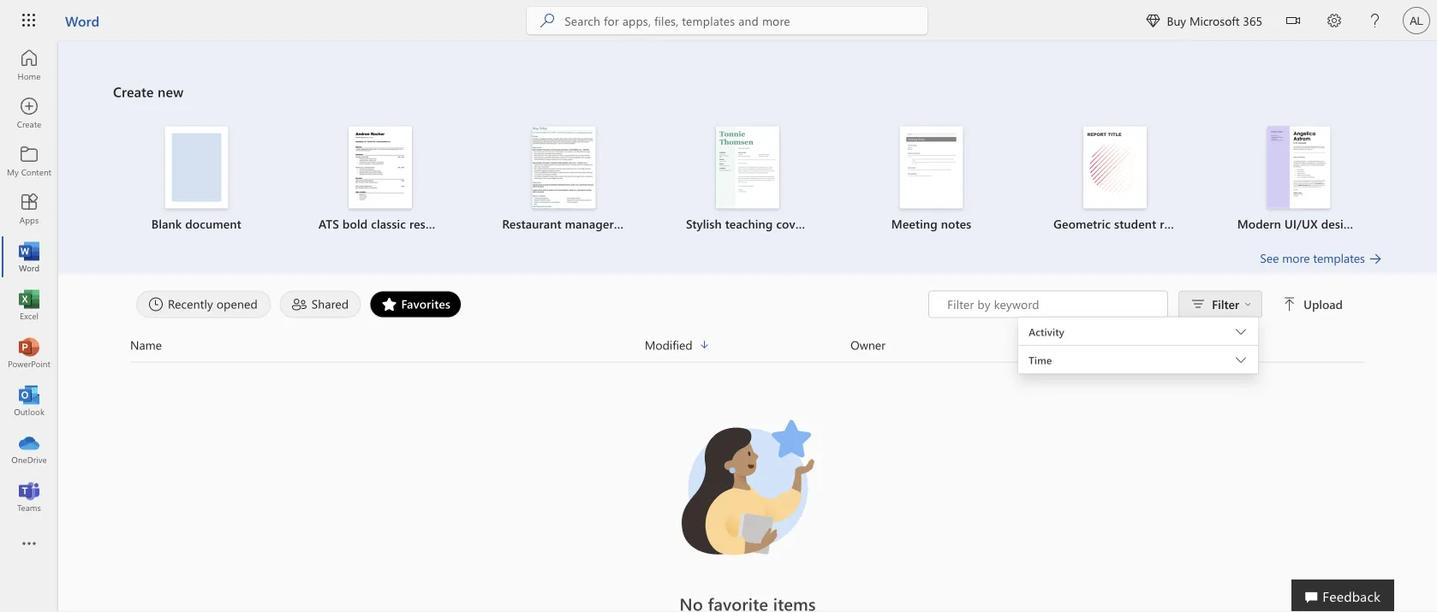 Task type: vqa. For each thing, say whether or not it's contained in the screenshot.
Search box. Suggestions appear as you type. search field
yes



Task type: locate. For each thing, give the bounding box(es) containing it.
activity, column 4 of 4 column header
[[1057, 335, 1366, 355]]

tab list containing recently opened
[[132, 291, 929, 318]]

notes
[[941, 216, 972, 232]]

empty state icon image
[[671, 411, 825, 565]]

letter
[[810, 216, 840, 232], [1406, 216, 1436, 232]]

meeting notes image
[[900, 126, 963, 209]]

recently opened tab
[[132, 291, 276, 318]]

shared tab
[[276, 291, 365, 318]]

navigation
[[0, 41, 58, 521]]

tab list
[[132, 291, 929, 318]]

Filter by keyword text field
[[946, 296, 1159, 313]]

restaurant manager resume image
[[532, 126, 596, 209]]

1 horizontal spatial cover
[[1373, 216, 1403, 232]]

name
[[130, 337, 162, 353]]

list containing blank document
[[113, 111, 1436, 250]]

geometric student report element
[[1034, 126, 1197, 241]]

new
[[158, 82, 184, 101]]


[[1287, 14, 1301, 27]]

menu
[[1019, 317, 1259, 318]]

resume right manager
[[617, 216, 658, 232]]

report
[[1160, 216, 1195, 232]]

ats bold classic resume
[[319, 216, 450, 232]]

designer
[[1322, 216, 1369, 232]]

None search field
[[527, 7, 928, 34]]

onedrive image
[[21, 440, 38, 457]]

list
[[113, 111, 1436, 250]]

row inside "create new" main content
[[130, 335, 1366, 363]]

stylish teaching cover letter image
[[716, 126, 780, 209]]

name button
[[130, 335, 645, 355]]

resume right classic
[[409, 216, 450, 232]]

2 letter from the left
[[1406, 216, 1436, 232]]

list inside "create new" main content
[[113, 111, 1436, 250]]

geometric student report
[[1054, 216, 1195, 232]]

feedback
[[1323, 587, 1381, 605]]

shared element
[[280, 291, 361, 318]]

1 horizontal spatial letter
[[1406, 216, 1436, 232]]

time
[[1029, 353, 1052, 367]]

filter
[[1212, 296, 1240, 312]]

letter right designer
[[1406, 216, 1436, 232]]

recently opened
[[168, 296, 258, 312]]

resume
[[409, 216, 450, 232], [617, 216, 658, 232]]

2 resume from the left
[[617, 216, 658, 232]]

0 vertical spatial status
[[929, 291, 1347, 378]]

1 resume from the left
[[409, 216, 450, 232]]

see more templates button
[[1261, 250, 1383, 267]]

meeting
[[892, 216, 938, 232]]

0 horizontal spatial cover
[[776, 216, 807, 232]]

1 horizontal spatial resume
[[617, 216, 658, 232]]

favorites tab
[[365, 291, 466, 318]]

0 horizontal spatial resume
[[409, 216, 450, 232]]

letter right teaching
[[810, 216, 840, 232]]

al
[[1410, 14, 1424, 27]]

favorites
[[401, 296, 451, 312]]

0 horizontal spatial letter
[[810, 216, 840, 232]]

see more templates
[[1261, 250, 1366, 266]]

cover right designer
[[1373, 216, 1403, 232]]

 button
[[1273, 0, 1314, 44]]

stylish teaching cover letter element
[[666, 126, 840, 241]]

geometric
[[1054, 216, 1111, 232]]

cover right teaching
[[776, 216, 807, 232]]

status
[[929, 291, 1347, 378], [439, 592, 1057, 613]]

create new main content
[[58, 41, 1438, 613]]

cover
[[776, 216, 807, 232], [1373, 216, 1403, 232]]

row
[[130, 335, 1366, 363]]

menu inside "create new" main content
[[1019, 317, 1259, 318]]

create
[[113, 82, 154, 101]]

activity
[[1029, 325, 1065, 339], [1057, 337, 1096, 353]]

restaurant
[[502, 216, 562, 232]]

row containing name
[[130, 335, 1366, 363]]

modern ui/ux designer cover letter
[[1238, 216, 1436, 232]]

recently opened element
[[136, 291, 271, 318]]

1 letter from the left
[[810, 216, 840, 232]]

365
[[1243, 12, 1263, 28]]

teams image
[[21, 488, 38, 505]]

blank
[[151, 216, 182, 232]]

ui/ux
[[1285, 216, 1318, 232]]

modern
[[1238, 216, 1282, 232]]



Task type: describe. For each thing, give the bounding box(es) containing it.
filter 
[[1212, 296, 1252, 312]]

outlook image
[[21, 392, 38, 410]]

tab list inside "create new" main content
[[132, 291, 929, 318]]

stylish
[[686, 216, 722, 232]]

owner button
[[851, 335, 1057, 355]]

favorites element
[[370, 291, 462, 318]]

manager
[[565, 216, 614, 232]]


[[1283, 298, 1297, 311]]

restaurant manager resume element
[[482, 126, 658, 241]]

excel image
[[21, 296, 38, 314]]

 buy microsoft 365
[[1147, 12, 1263, 28]]

powerpoint image
[[21, 344, 38, 362]]

home image
[[21, 57, 38, 74]]

my content image
[[21, 152, 38, 170]]

bold
[[343, 216, 368, 232]]

document
[[185, 216, 241, 232]]

stylish teaching cover letter
[[686, 216, 840, 232]]

modern ui/ux designer cover letter element
[[1218, 126, 1436, 241]]

microsoft
[[1190, 12, 1240, 28]]

owner
[[851, 337, 886, 353]]

create new
[[113, 82, 184, 101]]

teaching
[[725, 216, 773, 232]]

geometric student report image
[[1084, 126, 1147, 209]]

al button
[[1396, 0, 1438, 41]]

modified
[[645, 337, 693, 353]]

blank document element
[[115, 126, 278, 241]]

1 vertical spatial status
[[439, 592, 1057, 613]]

blank document
[[151, 216, 241, 232]]

meeting notes
[[892, 216, 972, 232]]


[[1245, 301, 1252, 308]]

word banner
[[0, 0, 1438, 44]]

meeting notes element
[[850, 126, 1013, 241]]

status containing filter
[[929, 291, 1347, 378]]

 upload
[[1283, 296, 1343, 312]]

recently
[[168, 296, 213, 312]]

classic
[[371, 216, 406, 232]]

see
[[1261, 250, 1279, 266]]

shared
[[312, 296, 349, 312]]

ats bold classic resume image
[[349, 126, 412, 209]]

ats bold classic resume element
[[299, 126, 462, 241]]

1 cover from the left
[[776, 216, 807, 232]]

Search box. Suggestions appear as you type. search field
[[565, 7, 928, 34]]

activity inside column header
[[1057, 337, 1096, 353]]

none search field inside word banner
[[527, 7, 928, 34]]

buy
[[1167, 12, 1187, 28]]

modified button
[[645, 335, 851, 355]]

feedback button
[[1292, 580, 1395, 613]]

view more apps image
[[21, 536, 38, 553]]

templates
[[1314, 250, 1366, 266]]

word image
[[21, 248, 38, 266]]

more
[[1283, 250, 1310, 266]]

restaurant manager resume
[[502, 216, 658, 232]]

apps image
[[21, 200, 38, 218]]

modern ui/ux designer cover letter image
[[1268, 126, 1331, 209]]

2 cover from the left
[[1373, 216, 1403, 232]]

letter inside 'modern ui/ux designer cover letter' element
[[1406, 216, 1436, 232]]

opened
[[217, 296, 258, 312]]

letter inside stylish teaching cover letter element
[[810, 216, 840, 232]]

upload
[[1304, 296, 1343, 312]]

create image
[[21, 105, 38, 122]]


[[1147, 14, 1160, 27]]

word
[[65, 11, 99, 30]]

student
[[1115, 216, 1157, 232]]

ats
[[319, 216, 339, 232]]



